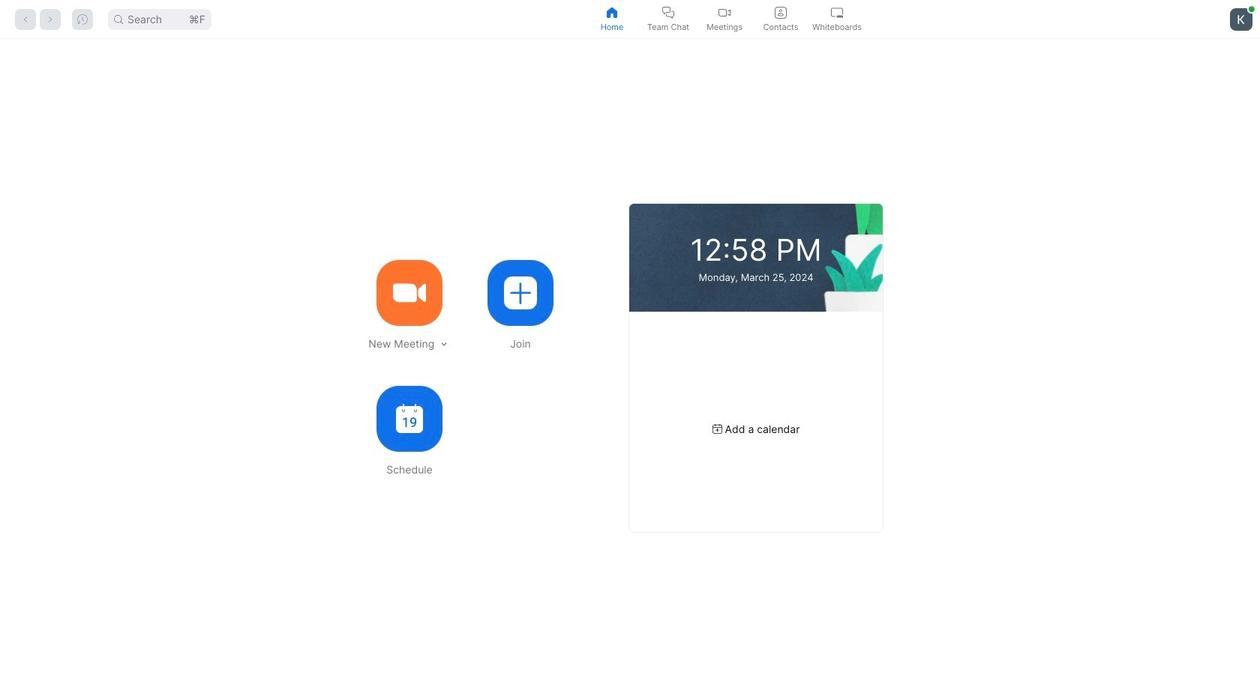 Task type: locate. For each thing, give the bounding box(es) containing it.
online image
[[1249, 6, 1255, 12], [1249, 6, 1255, 12]]

plus squircle image
[[504, 276, 537, 309]]

tab panel
[[0, 39, 1260, 697]]

calendar add calendar image
[[712, 425, 722, 434], [712, 425, 722, 434]]

magnifier image
[[114, 15, 123, 24], [114, 15, 123, 24]]

plus squircle image
[[504, 276, 537, 309]]

home small image
[[606, 6, 618, 18]]

video on image
[[719, 6, 731, 18]]

whiteboard small image
[[831, 6, 843, 18], [831, 6, 843, 18]]

video camera on image
[[393, 276, 426, 309], [393, 276, 426, 309]]

profile contact image
[[775, 6, 787, 18]]

chevron down small image
[[439, 339, 449, 350], [439, 339, 449, 350]]

team chat image
[[662, 6, 674, 18], [662, 6, 674, 18]]

tab list
[[584, 0, 865, 38]]

profile contact image
[[775, 6, 787, 18]]



Task type: describe. For each thing, give the bounding box(es) containing it.
video on image
[[719, 6, 731, 18]]

home small image
[[606, 6, 618, 18]]

schedule image
[[396, 404, 423, 434]]



Task type: vqa. For each thing, say whether or not it's contained in the screenshot.
the 'Home'
no



